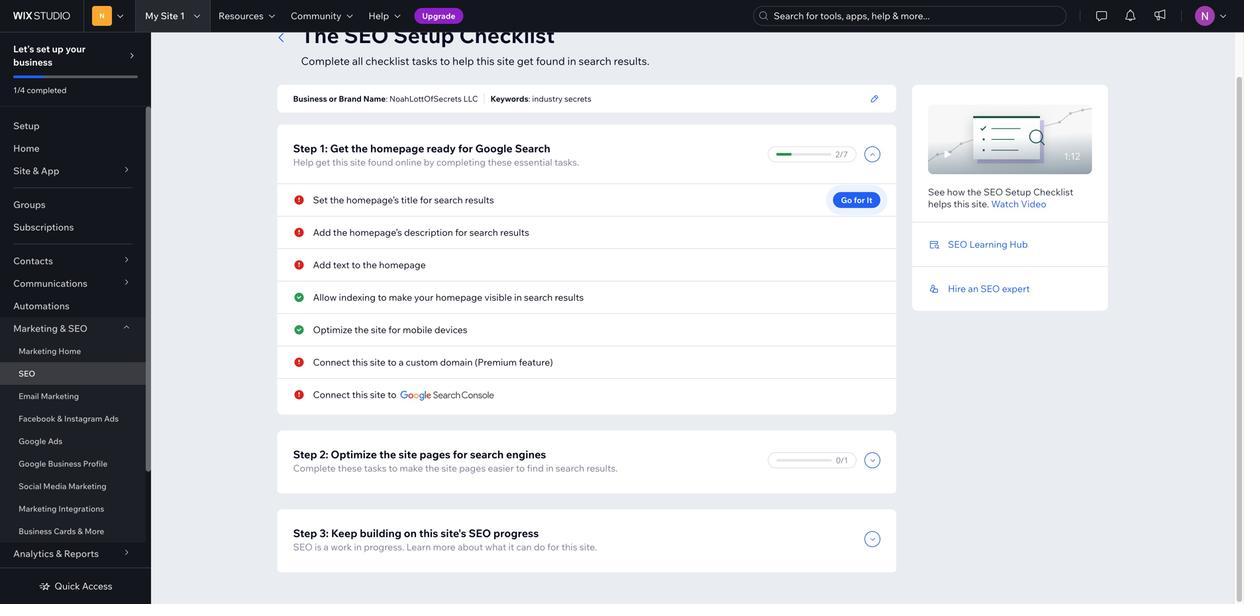 Task type: describe. For each thing, give the bounding box(es) containing it.
2/7
[[836, 149, 849, 159]]

seo right an
[[981, 283, 1001, 295]]

search up easier
[[470, 448, 504, 461]]

marketing home
[[19, 346, 81, 356]]

hire
[[949, 283, 967, 295]]

work
[[331, 542, 352, 553]]

step for step 3: keep building on this site's seo progress
[[293, 527, 317, 540]]

optimize inside dropdown button
[[313, 324, 353, 336]]

helps
[[929, 198, 952, 210]]

search inside add the homepage's description for search results dropdown button
[[470, 227, 498, 238]]

(premium
[[475, 357, 517, 368]]

search inside set the homepage's title for search results dropdown button
[[435, 194, 463, 206]]

video
[[1022, 198, 1047, 210]]

search inside allow indexing to make your homepage visible in search results dropdown button
[[524, 292, 553, 303]]

the inside see how the seo setup checklist helps this site.
[[968, 186, 982, 198]]

make inside step 2: optimize the site pages for search engines complete these tasks to make the site pages easier to find in search results.
[[400, 463, 423, 474]]

llc
[[464, 94, 478, 104]]

0 horizontal spatial home
[[13, 143, 40, 154]]

site inside dropdown button
[[13, 165, 31, 177]]

add text to the homepage
[[313, 259, 426, 271]]

find
[[527, 463, 544, 474]]

business
[[13, 56, 52, 68]]

mobile
[[403, 324, 433, 336]]

setup inside sidebar element
[[13, 120, 40, 132]]

1 horizontal spatial pages
[[459, 463, 486, 474]]

n button
[[84, 0, 135, 32]]

business cards & more
[[19, 527, 104, 537]]

site. inside step 3: keep building on this site's seo progress seo is a work in progress. learn more about what it can do for this site.
[[580, 542, 597, 553]]

ic google image
[[401, 389, 494, 401]]

progress
[[494, 527, 539, 540]]

for inside button
[[854, 195, 866, 205]]

setup inside the seo setup checklist complete all checklist tasks to help this site get found in search results.
[[394, 22, 455, 48]]

0 vertical spatial ads
[[104, 414, 119, 424]]

step 1: get the homepage ready for google search help get this site found online by completing these essential tasks.
[[293, 142, 580, 168]]

marketing up "integrations"
[[68, 482, 107, 492]]

quick access button
[[39, 581, 112, 593]]

subscriptions
[[13, 221, 74, 233]]

for right the description
[[455, 227, 468, 238]]

connect this site to
[[313, 389, 397, 401]]

site inside the step 1: get the homepage ready for google search help get this site found online by completing these essential tasks.
[[350, 156, 366, 168]]

upgrade
[[422, 11, 456, 21]]

google for google business profile
[[19, 459, 46, 469]]

keywords
[[491, 94, 529, 104]]

2 : from the left
[[529, 94, 531, 104]]

these inside step 2: optimize the site pages for search engines complete these tasks to make the site pages easier to find in search results.
[[338, 463, 362, 474]]

description
[[404, 227, 453, 238]]

quick
[[55, 581, 80, 592]]

feature)
[[519, 357, 553, 368]]

site inside connect this site to a custom domain (premium feature) dropdown button
[[370, 357, 386, 368]]

instagram
[[64, 414, 102, 424]]

business or brand name : noahlottofsecrets llc
[[293, 94, 478, 104]]

automations link
[[0, 295, 146, 318]]

social
[[19, 482, 41, 492]]

marketing integrations link
[[0, 498, 146, 520]]

learning
[[970, 239, 1008, 250]]

tasks.
[[555, 156, 580, 168]]

for right 'title'
[[420, 194, 432, 206]]

site's
[[441, 527, 467, 540]]

for inside the step 1: get the homepage ready for google search help get this site found online by completing these essential tasks.
[[459, 142, 473, 155]]

0 vertical spatial pages
[[420, 448, 451, 461]]

how
[[948, 186, 966, 198]]

integrations
[[59, 504, 104, 514]]

title
[[401, 194, 418, 206]]

go for it button
[[834, 192, 881, 208]]

business cards & more link
[[0, 520, 146, 543]]

industry
[[532, 94, 563, 104]]

your inside dropdown button
[[414, 292, 434, 303]]

allow indexing to make your homepage visible in search results
[[313, 292, 584, 303]]

set the homepage's title for search results button
[[313, 194, 494, 206]]

optimize the site for mobile devices button
[[313, 324, 468, 336]]

custom
[[406, 357, 438, 368]]

step for step 1: get the homepage ready for google search
[[293, 142, 317, 155]]

can
[[517, 542, 532, 553]]

communications
[[13, 278, 88, 289]]

indexing
[[339, 292, 376, 303]]

communications button
[[0, 272, 146, 295]]

this inside the seo setup checklist complete all checklist tasks to help this site get found in search results.
[[477, 54, 495, 68]]

site & app
[[13, 165, 59, 177]]

google business profile link
[[0, 453, 146, 475]]

site inside connect this site to dropdown button
[[370, 389, 386, 401]]

groups
[[13, 199, 46, 210]]

help inside the step 1: get the homepage ready for google search help get this site found online by completing these essential tasks.
[[293, 156, 314, 168]]

get inside the step 1: get the homepage ready for google search help get this site found online by completing these essential tasks.
[[316, 156, 330, 168]]

3:
[[320, 527, 329, 540]]

1:12 button
[[929, 105, 1093, 174]]

set the homepage's title for search results
[[313, 194, 494, 206]]

this inside connect this site to dropdown button
[[352, 389, 368, 401]]

the seo setup checklist complete all checklist tasks to help this site get found in search results.
[[301, 22, 650, 68]]

in inside the seo setup checklist complete all checklist tasks to help this site get found in search results.
[[568, 54, 577, 68]]

found for the
[[368, 156, 393, 168]]

see
[[929, 186, 946, 198]]

connect this site to a custom domain (premium feature) button
[[313, 357, 553, 369]]

about
[[458, 542, 483, 553]]

site & app button
[[0, 160, 146, 182]]

facebook
[[19, 414, 55, 424]]

for inside step 2: optimize the site pages for search engines complete these tasks to make the site pages easier to find in search results.
[[453, 448, 468, 461]]

site inside optimize the site for mobile devices dropdown button
[[371, 324, 387, 336]]

upgrade button
[[414, 8, 464, 24]]

reports
[[64, 548, 99, 560]]

seo inside see how the seo setup checklist helps this site.
[[984, 186, 1004, 198]]

facebook & instagram ads link
[[0, 408, 146, 430]]

marketing for &
[[13, 323, 58, 334]]

ready
[[427, 142, 456, 155]]

analytics
[[13, 548, 54, 560]]

access
[[82, 581, 112, 592]]

essential
[[514, 156, 553, 168]]

hire an seo expert
[[949, 283, 1031, 295]]

marketing home link
[[0, 340, 146, 363]]

search inside the seo setup checklist complete all checklist tasks to help this site get found in search results.
[[579, 54, 612, 68]]

site. inside see how the seo setup checklist helps this site.
[[972, 198, 990, 210]]

completed
[[27, 85, 67, 95]]

completing
[[437, 156, 486, 168]]

it
[[509, 542, 515, 553]]

step for step 2: optimize the site pages for search engines
[[293, 448, 317, 461]]

contacts
[[13, 255, 53, 267]]

1 vertical spatial ads
[[48, 437, 63, 446]]

sidebar element
[[0, 32, 151, 605]]

a inside step 3: keep building on this site's seo progress seo is a work in progress. learn more about what it can do for this site.
[[324, 542, 329, 553]]

tasks inside step 2: optimize the site pages for search engines complete these tasks to make the site pages easier to find in search results.
[[364, 463, 387, 474]]

allow
[[313, 292, 337, 303]]

marketing for integrations
[[19, 504, 57, 514]]

checklist
[[366, 54, 410, 68]]

by
[[424, 156, 435, 168]]

visible
[[485, 292, 512, 303]]

go for it
[[842, 195, 873, 205]]

0/1
[[836, 456, 849, 466]]

to inside dropdown button
[[352, 259, 361, 271]]

text
[[333, 259, 350, 271]]

this inside the step 1: get the homepage ready for google search help get this site found online by completing these essential tasks.
[[332, 156, 348, 168]]

the inside the step 1: get the homepage ready for google search help get this site found online by completing these essential tasks.
[[351, 142, 368, 155]]



Task type: vqa. For each thing, say whether or not it's contained in the screenshot.
"Marketing" related to Marketing & SEO
no



Task type: locate. For each thing, give the bounding box(es) containing it.
0 horizontal spatial get
[[316, 156, 330, 168]]

or
[[329, 94, 337, 104]]

0 vertical spatial a
[[399, 357, 404, 368]]

connect up the "2:" on the left
[[313, 389, 350, 401]]

make up the on
[[400, 463, 423, 474]]

a inside dropdown button
[[399, 357, 404, 368]]

is
[[315, 542, 322, 553]]

& down business cards & more
[[56, 548, 62, 560]]

set
[[36, 43, 50, 55]]

& inside dropdown button
[[56, 548, 62, 560]]

0 vertical spatial setup
[[394, 22, 455, 48]]

email marketing link
[[0, 385, 146, 408]]

tasks right checklist
[[412, 54, 438, 68]]

site left 1
[[161, 10, 178, 22]]

0 horizontal spatial your
[[66, 43, 86, 55]]

step up the is
[[293, 527, 317, 540]]

ads
[[104, 414, 119, 424], [48, 437, 63, 446]]

get up 'keywords : industry secrets'
[[517, 54, 534, 68]]

optimize the site for mobile devices
[[313, 324, 468, 336]]

connect up "connect this site to" on the bottom left of page
[[313, 357, 350, 368]]

up
[[52, 43, 64, 55]]

complete down the "2:" on the left
[[293, 463, 336, 474]]

help up set in the top left of the page
[[293, 156, 314, 168]]

0 vertical spatial connect
[[313, 357, 350, 368]]

a right the is
[[324, 542, 329, 553]]

1 horizontal spatial setup
[[394, 22, 455, 48]]

results. inside step 2: optimize the site pages for search engines complete these tasks to make the site pages easier to find in search results.
[[587, 463, 618, 474]]

tasks
[[412, 54, 438, 68], [364, 463, 387, 474]]

0 horizontal spatial a
[[324, 542, 329, 553]]

homepage down add the homepage's description for search results dropdown button
[[379, 259, 426, 271]]

for down ic google image
[[453, 448, 468, 461]]

business left or
[[293, 94, 327, 104]]

seo left learning
[[949, 239, 968, 250]]

marketing up "facebook & instagram ads"
[[41, 391, 79, 401]]

these left essential
[[488, 156, 512, 168]]

keep
[[331, 527, 358, 540]]

in inside dropdown button
[[515, 292, 522, 303]]

1
[[180, 10, 185, 22]]

2 connect from the top
[[313, 389, 350, 401]]

step left 1:
[[293, 142, 317, 155]]

0 vertical spatial checklist
[[460, 22, 555, 48]]

1 vertical spatial make
[[400, 463, 423, 474]]

& for app
[[33, 165, 39, 177]]

google up 'social'
[[19, 459, 46, 469]]

1:12
[[1065, 150, 1081, 162]]

tasks up building on the left bottom of the page
[[364, 463, 387, 474]]

google down facebook
[[19, 437, 46, 446]]

learn
[[407, 542, 431, 553]]

0 vertical spatial results
[[465, 194, 494, 206]]

seo up about at the bottom left of page
[[469, 527, 491, 540]]

add the homepage's description for search results button
[[313, 227, 530, 239]]

step inside step 3: keep building on this site's seo progress seo is a work in progress. learn more about what it can do for this site.
[[293, 527, 317, 540]]

seo up all
[[344, 22, 389, 48]]

google for google ads
[[19, 437, 46, 446]]

1 vertical spatial help
[[293, 156, 314, 168]]

search up the secrets
[[579, 54, 612, 68]]

1 vertical spatial results.
[[587, 463, 618, 474]]

business
[[293, 94, 327, 104], [48, 459, 81, 469], [19, 527, 52, 537]]

business up analytics
[[19, 527, 52, 537]]

your up the mobile
[[414, 292, 434, 303]]

watch video link
[[992, 198, 1047, 210]]

business for cards
[[19, 527, 52, 537]]

make up optimize the site for mobile devices
[[389, 292, 412, 303]]

0 vertical spatial optimize
[[313, 324, 353, 336]]

& left app
[[33, 165, 39, 177]]

1 vertical spatial homepage
[[379, 259, 426, 271]]

devices
[[435, 324, 468, 336]]

homepage inside allow indexing to make your homepage visible in search results dropdown button
[[436, 292, 483, 303]]

for inside step 3: keep building on this site's seo progress seo is a work in progress. learn more about what it can do for this site.
[[548, 542, 560, 553]]

1 vertical spatial complete
[[293, 463, 336, 474]]

found inside the step 1: get the homepage ready for google search help get this site found online by completing these essential tasks.
[[368, 156, 393, 168]]

2 horizontal spatial setup
[[1006, 186, 1032, 198]]

for left the mobile
[[389, 324, 401, 336]]

0 vertical spatial business
[[293, 94, 327, 104]]

ads right the instagram
[[104, 414, 119, 424]]

search right visible on the left of the page
[[524, 292, 553, 303]]

0 vertical spatial found
[[536, 54, 565, 68]]

1 horizontal spatial :
[[529, 94, 531, 104]]

domain
[[440, 357, 473, 368]]

1 horizontal spatial site
[[161, 10, 178, 22]]

0 vertical spatial help
[[369, 10, 389, 22]]

marketing & seo
[[13, 323, 88, 334]]

do
[[534, 542, 546, 553]]

2 horizontal spatial results
[[555, 292, 584, 303]]

connect for connect this site to a custom domain (premium feature)
[[313, 357, 350, 368]]

1 vertical spatial step
[[293, 448, 317, 461]]

2 add from the top
[[313, 259, 331, 271]]

to inside the seo setup checklist complete all checklist tasks to help this site get found in search results.
[[440, 54, 450, 68]]

resources
[[219, 10, 264, 22]]

your inside let's set up your business
[[66, 43, 86, 55]]

0 horizontal spatial help
[[293, 156, 314, 168]]

1 vertical spatial results
[[501, 227, 530, 238]]

keywords : industry secrets
[[491, 94, 592, 104]]

0 horizontal spatial :
[[386, 94, 388, 104]]

1 horizontal spatial tasks
[[412, 54, 438, 68]]

a left custom
[[399, 357, 404, 368]]

help inside button
[[369, 10, 389, 22]]

seo inside popup button
[[68, 323, 88, 334]]

go
[[842, 195, 853, 205]]

the
[[351, 142, 368, 155], [968, 186, 982, 198], [330, 194, 344, 206], [333, 227, 348, 238], [363, 259, 377, 271], [355, 324, 369, 336], [380, 448, 396, 461], [425, 463, 440, 474]]

0 vertical spatial google
[[476, 142, 513, 155]]

& down automations link
[[60, 323, 66, 334]]

1 vertical spatial a
[[324, 542, 329, 553]]

checklist up video
[[1034, 186, 1074, 198]]

app
[[41, 165, 59, 177]]

on
[[404, 527, 417, 540]]

0 vertical spatial homepage
[[370, 142, 425, 155]]

get
[[330, 142, 349, 155]]

1 vertical spatial setup
[[13, 120, 40, 132]]

let's
[[13, 43, 34, 55]]

1/4
[[13, 85, 25, 95]]

seo down automations link
[[68, 323, 88, 334]]

2 vertical spatial business
[[19, 527, 52, 537]]

1 vertical spatial add
[[313, 259, 331, 271]]

these inside the step 1: get the homepage ready for google search help get this site found online by completing these essential tasks.
[[488, 156, 512, 168]]

0 vertical spatial your
[[66, 43, 86, 55]]

for inside dropdown button
[[389, 324, 401, 336]]

found left online
[[368, 156, 393, 168]]

1 vertical spatial get
[[316, 156, 330, 168]]

step inside step 2: optimize the site pages for search engines complete these tasks to make the site pages easier to find in search results.
[[293, 448, 317, 461]]

complete down the
[[301, 54, 350, 68]]

homepage's for description
[[350, 227, 402, 238]]

& inside popup button
[[60, 323, 66, 334]]

analytics & reports button
[[0, 543, 146, 565]]

profile
[[83, 459, 108, 469]]

0 vertical spatial add
[[313, 227, 331, 238]]

step 2: optimize the site pages for search engines complete these tasks to make the site pages easier to find in search results.
[[293, 448, 618, 474]]

1 horizontal spatial help
[[369, 10, 389, 22]]

checklist inside the seo setup checklist complete all checklist tasks to help this site get found in search results.
[[460, 22, 555, 48]]

1 horizontal spatial get
[[517, 54, 534, 68]]

your right up
[[66, 43, 86, 55]]

connect
[[313, 357, 350, 368], [313, 389, 350, 401]]

& for reports
[[56, 548, 62, 560]]

0 horizontal spatial site
[[13, 165, 31, 177]]

results for add the homepage's description for search results
[[501, 227, 530, 238]]

online
[[396, 156, 422, 168]]

& for seo
[[60, 323, 66, 334]]

search right the description
[[470, 227, 498, 238]]

in up the secrets
[[568, 54, 577, 68]]

1 vertical spatial optimize
[[331, 448, 377, 461]]

hire an seo expert link
[[949, 283, 1031, 295]]

setup down upgrade
[[394, 22, 455, 48]]

seo learning hub
[[949, 239, 1029, 250]]

1 vertical spatial home
[[59, 346, 81, 356]]

results. inside the seo setup checklist complete all checklist tasks to help this site get found in search results.
[[614, 54, 650, 68]]

this inside connect this site to a custom domain (premium feature) dropdown button
[[352, 357, 368, 368]]

setup down 1/4
[[13, 120, 40, 132]]

1 horizontal spatial site.
[[972, 198, 990, 210]]

1 horizontal spatial these
[[488, 156, 512, 168]]

homepage's up add text to the homepage
[[350, 227, 402, 238]]

0 vertical spatial homepage's
[[347, 194, 399, 206]]

site
[[161, 10, 178, 22], [13, 165, 31, 177]]

1 horizontal spatial found
[[536, 54, 565, 68]]

optimize down allow
[[313, 324, 353, 336]]

seo inside 'link'
[[19, 369, 35, 379]]

0 horizontal spatial checklist
[[460, 22, 555, 48]]

home up site & app
[[13, 143, 40, 154]]

0 vertical spatial make
[[389, 292, 412, 303]]

my
[[145, 10, 159, 22]]

0 horizontal spatial found
[[368, 156, 393, 168]]

homepage inside dropdown button
[[379, 259, 426, 271]]

1 vertical spatial tasks
[[364, 463, 387, 474]]

for right do on the left of the page
[[548, 542, 560, 553]]

homepage up the devices
[[436, 292, 483, 303]]

setup up the watch video
[[1006, 186, 1032, 198]]

the inside dropdown button
[[355, 324, 369, 336]]

1 vertical spatial pages
[[459, 463, 486, 474]]

marketing for home
[[19, 346, 57, 356]]

site inside the seo setup checklist complete all checklist tasks to help this site get found in search results.
[[497, 54, 515, 68]]

step 2: optimize the site pages for search engines heading
[[293, 447, 618, 463]]

1 vertical spatial site
[[13, 165, 31, 177]]

1 vertical spatial these
[[338, 463, 362, 474]]

site. right do on the left of the page
[[580, 542, 597, 553]]

get down 1:
[[316, 156, 330, 168]]

contacts button
[[0, 250, 146, 272]]

homepage
[[370, 142, 425, 155], [379, 259, 426, 271], [436, 292, 483, 303]]

help
[[369, 10, 389, 22], [293, 156, 314, 168]]

for left it
[[854, 195, 866, 205]]

it
[[867, 195, 873, 205]]

1 horizontal spatial results
[[501, 227, 530, 238]]

2 vertical spatial google
[[19, 459, 46, 469]]

0 horizontal spatial results
[[465, 194, 494, 206]]

add for add the homepage's description for search results
[[313, 227, 331, 238]]

marketing & seo button
[[0, 318, 146, 340]]

optimize right the "2:" on the left
[[331, 448, 377, 461]]

1 horizontal spatial your
[[414, 292, 434, 303]]

add left text on the top left of page
[[313, 259, 331, 271]]

your
[[66, 43, 86, 55], [414, 292, 434, 303]]

1 vertical spatial google
[[19, 437, 46, 446]]

2:
[[320, 448, 329, 461]]

1 vertical spatial business
[[48, 459, 81, 469]]

: right brand
[[386, 94, 388, 104]]

1 vertical spatial connect
[[313, 389, 350, 401]]

this
[[477, 54, 495, 68], [332, 156, 348, 168], [954, 198, 970, 210], [352, 357, 368, 368], [352, 389, 368, 401], [419, 527, 438, 540], [562, 542, 578, 553]]

& right facebook
[[57, 414, 62, 424]]

results for set the homepage's title for search results
[[465, 194, 494, 206]]

search up the description
[[435, 194, 463, 206]]

step inside the step 1: get the homepage ready for google search help get this site found online by completing these essential tasks.
[[293, 142, 317, 155]]

social media marketing link
[[0, 475, 146, 498]]

complete inside step 2: optimize the site pages for search engines complete these tasks to make the site pages easier to find in search results.
[[293, 463, 336, 474]]

found up industry
[[536, 54, 565, 68]]

1 vertical spatial site.
[[580, 542, 597, 553]]

homepage's for title
[[347, 194, 399, 206]]

make inside allow indexing to make your homepage visible in search results dropdown button
[[389, 292, 412, 303]]

2 vertical spatial homepage
[[436, 292, 483, 303]]

checklist inside see how the seo setup checklist helps this site.
[[1034, 186, 1074, 198]]

setup
[[394, 22, 455, 48], [13, 120, 40, 132], [1006, 186, 1032, 198]]

get inside the seo setup checklist complete all checklist tasks to help this site get found in search results.
[[517, 54, 534, 68]]

name
[[364, 94, 386, 104]]

seo learning hub link
[[949, 239, 1029, 250]]

homepage up online
[[370, 142, 425, 155]]

0 vertical spatial site.
[[972, 198, 990, 210]]

step 3: keep building on this site's seo progress heading
[[293, 526, 597, 542]]

2 vertical spatial results
[[555, 292, 584, 303]]

my site 1
[[145, 10, 185, 22]]

1 : from the left
[[386, 94, 388, 104]]

these up keep
[[338, 463, 362, 474]]

site left app
[[13, 165, 31, 177]]

1/4 completed
[[13, 85, 67, 95]]

step left the "2:" on the left
[[293, 448, 317, 461]]

seo up email
[[19, 369, 35, 379]]

1 horizontal spatial a
[[399, 357, 404, 368]]

marketing inside popup button
[[13, 323, 58, 334]]

google up completing at the left top
[[476, 142, 513, 155]]

1 connect from the top
[[313, 357, 350, 368]]

1 vertical spatial checklist
[[1034, 186, 1074, 198]]

complete inside the seo setup checklist complete all checklist tasks to help this site get found in search results.
[[301, 54, 350, 68]]

results.
[[614, 54, 650, 68], [587, 463, 618, 474]]

marketing down automations
[[13, 323, 58, 334]]

email
[[19, 391, 39, 401]]

in inside step 3: keep building on this site's seo progress seo is a work in progress. learn more about what it can do for this site.
[[354, 542, 362, 553]]

1 horizontal spatial home
[[59, 346, 81, 356]]

google inside the step 1: get the homepage ready for google search help get this site found online by completing these essential tasks.
[[476, 142, 513, 155]]

2 vertical spatial setup
[[1006, 186, 1032, 198]]

0 horizontal spatial these
[[338, 463, 362, 474]]

homepage inside the step 1: get the homepage ready for google search help get this site found online by completing these essential tasks.
[[370, 142, 425, 155]]

search right find
[[556, 463, 585, 474]]

home link
[[0, 137, 146, 160]]

seo up watch
[[984, 186, 1004, 198]]

optimize inside step 2: optimize the site pages for search engines complete these tasks to make the site pages easier to find in search results.
[[331, 448, 377, 461]]

results inside dropdown button
[[555, 292, 584, 303]]

& left the "more" at the bottom left of the page
[[78, 527, 83, 537]]

pages left easier
[[459, 463, 486, 474]]

n
[[100, 12, 105, 20]]

connect this site to a custom domain (premium feature)
[[313, 357, 553, 368]]

homepage for get
[[370, 142, 425, 155]]

0 vertical spatial get
[[517, 54, 534, 68]]

seo inside the seo setup checklist complete all checklist tasks to help this site get found in search results.
[[344, 22, 389, 48]]

home inside "link"
[[59, 346, 81, 356]]

business for or
[[293, 94, 327, 104]]

0 vertical spatial complete
[[301, 54, 350, 68]]

Search for tools, apps, help & more... field
[[770, 7, 1063, 25]]

seo left the is
[[293, 542, 313, 553]]

pages down ic google image
[[420, 448, 451, 461]]

seo link
[[0, 363, 146, 385]]

0 vertical spatial home
[[13, 143, 40, 154]]

tasks inside the seo setup checklist complete all checklist tasks to help this site get found in search results.
[[412, 54, 438, 68]]

marketing inside "link"
[[19, 346, 57, 356]]

& inside dropdown button
[[33, 165, 39, 177]]

1:
[[320, 142, 328, 155]]

home down marketing & seo popup button
[[59, 346, 81, 356]]

1 add from the top
[[313, 227, 331, 238]]

in inside step 2: optimize the site pages for search engines complete these tasks to make the site pages easier to find in search results.
[[546, 463, 554, 474]]

help up checklist
[[369, 10, 389, 22]]

0 horizontal spatial pages
[[420, 448, 451, 461]]

1 vertical spatial found
[[368, 156, 393, 168]]

social media marketing
[[19, 482, 107, 492]]

cards
[[54, 527, 76, 537]]

0 vertical spatial step
[[293, 142, 317, 155]]

get
[[517, 54, 534, 68], [316, 156, 330, 168]]

0 vertical spatial these
[[488, 156, 512, 168]]

site. left watch
[[972, 198, 990, 210]]

analytics & reports
[[13, 548, 99, 560]]

ads up the google business profile
[[48, 437, 63, 446]]

0 horizontal spatial site.
[[580, 542, 597, 553]]

1 step from the top
[[293, 142, 317, 155]]

1 vertical spatial your
[[414, 292, 434, 303]]

watch
[[992, 198, 1020, 210]]

results
[[465, 194, 494, 206], [501, 227, 530, 238], [555, 292, 584, 303]]

0 horizontal spatial tasks
[[364, 463, 387, 474]]

homepage for to
[[379, 259, 426, 271]]

0 vertical spatial tasks
[[412, 54, 438, 68]]

1 vertical spatial homepage's
[[350, 227, 402, 238]]

0 horizontal spatial ads
[[48, 437, 63, 446]]

media
[[43, 482, 67, 492]]

for up completing at the left top
[[459, 142, 473, 155]]

setup inside see how the seo setup checklist helps this site.
[[1006, 186, 1032, 198]]

0 horizontal spatial setup
[[13, 120, 40, 132]]

marketing down 'social'
[[19, 504, 57, 514]]

0 vertical spatial site
[[161, 10, 178, 22]]

add for add text to the homepage
[[313, 259, 331, 271]]

in right work
[[354, 542, 362, 553]]

0 vertical spatial results.
[[614, 54, 650, 68]]

: left industry
[[529, 94, 531, 104]]

engines
[[506, 448, 547, 461]]

3 step from the top
[[293, 527, 317, 540]]

add down set in the top left of the page
[[313, 227, 331, 238]]

homepage's left 'title'
[[347, 194, 399, 206]]

& for instagram
[[57, 414, 62, 424]]

found for checklist
[[536, 54, 565, 68]]

2 vertical spatial step
[[293, 527, 317, 540]]

google
[[476, 142, 513, 155], [19, 437, 46, 446], [19, 459, 46, 469]]

this inside see how the seo setup checklist helps this site.
[[954, 198, 970, 210]]

marketing down the marketing & seo
[[19, 346, 57, 356]]

step 1: get the homepage ready for google search heading
[[293, 141, 580, 156]]

1 horizontal spatial checklist
[[1034, 186, 1074, 198]]

connect for connect this site to
[[313, 389, 350, 401]]

in right find
[[546, 463, 554, 474]]

2 step from the top
[[293, 448, 317, 461]]

make
[[389, 292, 412, 303], [400, 463, 423, 474]]

in right visible on the left of the page
[[515, 292, 522, 303]]

1 horizontal spatial ads
[[104, 414, 119, 424]]

business up social media marketing
[[48, 459, 81, 469]]

found inside the seo setup checklist complete all checklist tasks to help this site get found in search results.
[[536, 54, 565, 68]]

&
[[33, 165, 39, 177], [60, 323, 66, 334], [57, 414, 62, 424], [78, 527, 83, 537], [56, 548, 62, 560]]

help
[[453, 54, 474, 68]]

checklist up help
[[460, 22, 555, 48]]



